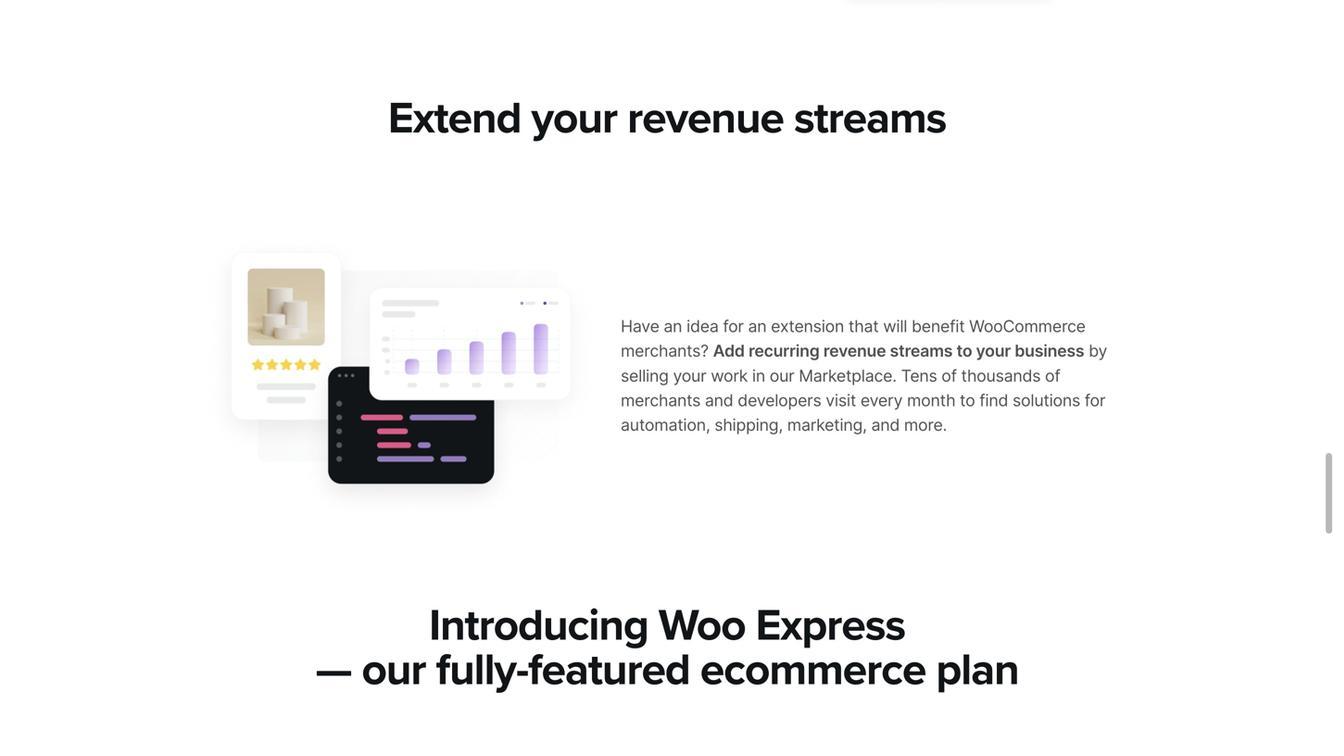 Task type: locate. For each thing, give the bounding box(es) containing it.
0 vertical spatial revenue
[[628, 92, 784, 145]]

our inside introducing woo express — our fully-featured ecommerce plan
[[362, 644, 426, 697]]

of
[[942, 366, 957, 386], [1046, 366, 1061, 386]]

recurring
[[749, 341, 820, 361]]

an up recurring
[[749, 317, 767, 337]]

1 vertical spatial and
[[872, 415, 900, 435]]

and
[[705, 391, 734, 411], [872, 415, 900, 435]]

add
[[714, 341, 745, 361]]

to
[[957, 341, 973, 361], [960, 391, 976, 411]]

woo
[[659, 599, 746, 653]]

in
[[753, 366, 766, 386]]

0 vertical spatial for
[[723, 317, 744, 337]]

ecommerce
[[701, 644, 926, 697]]

will
[[884, 317, 908, 337]]

2 an from the left
[[749, 317, 767, 337]]

1 vertical spatial for
[[1085, 391, 1106, 411]]

more.
[[905, 415, 948, 435]]

2 vertical spatial your
[[673, 366, 707, 386]]

our inside by selling your work in our marketplace. tens of thousands of merchants and developers visit every month to find solutions for automation, shipping, marketing, and more.
[[770, 366, 795, 386]]

0 horizontal spatial for
[[723, 317, 744, 337]]

an
[[664, 317, 683, 337], [749, 317, 767, 337]]

0 vertical spatial our
[[770, 366, 795, 386]]

1 horizontal spatial revenue
[[824, 341, 887, 361]]

business
[[1015, 341, 1085, 361]]

merchants
[[621, 391, 701, 411]]

for up 'add'
[[723, 317, 744, 337]]

1 an from the left
[[664, 317, 683, 337]]

1 horizontal spatial an
[[749, 317, 767, 337]]

idea
[[687, 317, 719, 337]]

1 of from the left
[[942, 366, 957, 386]]

and down 'work'
[[705, 391, 734, 411]]

of right tens
[[942, 366, 957, 386]]

1 horizontal spatial for
[[1085, 391, 1106, 411]]

our right "in"
[[770, 366, 795, 386]]

1 vertical spatial to
[[960, 391, 976, 411]]

your
[[532, 92, 617, 145], [977, 341, 1011, 361], [673, 366, 707, 386]]

shipping,
[[715, 415, 783, 435]]

have
[[621, 317, 660, 337]]

our
[[770, 366, 795, 386], [362, 644, 426, 697]]

our right —
[[362, 644, 426, 697]]

tens
[[902, 366, 938, 386]]

by selling your work in our marketplace. tens of thousands of merchants and developers visit every month to find solutions for automation, shipping, marketing, and more.
[[621, 341, 1108, 435]]

revenue
[[628, 92, 784, 145], [824, 341, 887, 361]]

—
[[316, 644, 352, 697]]

0 horizontal spatial an
[[664, 317, 683, 337]]

of down business
[[1046, 366, 1061, 386]]

1 vertical spatial our
[[362, 644, 426, 697]]

0 horizontal spatial of
[[942, 366, 957, 386]]

marketing,
[[788, 415, 867, 435]]

to left find
[[960, 391, 976, 411]]

1 horizontal spatial your
[[673, 366, 707, 386]]

find
[[980, 391, 1009, 411]]

streams
[[794, 92, 947, 145], [890, 341, 953, 361]]

for
[[723, 317, 744, 337], [1085, 391, 1106, 411]]

1 vertical spatial your
[[977, 341, 1011, 361]]

automation,
[[621, 415, 711, 435]]

to down benefit
[[957, 341, 973, 361]]

1 horizontal spatial of
[[1046, 366, 1061, 386]]

1 vertical spatial revenue
[[824, 341, 887, 361]]

0 horizontal spatial revenue
[[628, 92, 784, 145]]

work
[[711, 366, 748, 386]]

introducing
[[429, 599, 649, 653]]

0 horizontal spatial your
[[532, 92, 617, 145]]

0 vertical spatial to
[[957, 341, 973, 361]]

revenue for your
[[628, 92, 784, 145]]

1 horizontal spatial our
[[770, 366, 795, 386]]

0 horizontal spatial our
[[362, 644, 426, 697]]

have an idea for an extension that will benefit woocommerce merchants?
[[621, 317, 1086, 361]]

developers
[[738, 391, 822, 411]]

extend
[[388, 92, 521, 145]]

and down every
[[872, 415, 900, 435]]

streams for add recurring revenue streams to your business
[[890, 341, 953, 361]]

0 vertical spatial and
[[705, 391, 734, 411]]

1 vertical spatial streams
[[890, 341, 953, 361]]

an up merchants?
[[664, 317, 683, 337]]

2 of from the left
[[1046, 366, 1061, 386]]

for right solutions
[[1085, 391, 1106, 411]]

0 vertical spatial streams
[[794, 92, 947, 145]]



Task type: vqa. For each thing, say whether or not it's contained in the screenshot.
"Search" Image at the right top of page
no



Task type: describe. For each thing, give the bounding box(es) containing it.
featured
[[528, 644, 690, 697]]

revenue for recurring
[[824, 341, 887, 361]]

to inside by selling your work in our marketplace. tens of thousands of merchants and developers visit every month to find solutions for automation, shipping, marketing, and more.
[[960, 391, 976, 411]]

0 horizontal spatial and
[[705, 391, 734, 411]]

express
[[756, 599, 906, 653]]

every
[[861, 391, 903, 411]]

1 horizontal spatial and
[[872, 415, 900, 435]]

extend your revenue streams
[[388, 92, 947, 145]]

selling
[[621, 366, 669, 386]]

visit
[[826, 391, 857, 411]]

introducing woo express — our fully-featured ecommerce plan
[[316, 599, 1019, 697]]

benefit
[[912, 317, 965, 337]]

0 vertical spatial your
[[532, 92, 617, 145]]

marketplace.
[[799, 366, 897, 386]]

that
[[849, 317, 879, 337]]

plan
[[937, 644, 1019, 697]]

thousands
[[962, 366, 1041, 386]]

2 horizontal spatial your
[[977, 341, 1011, 361]]

your inside by selling your work in our marketplace. tens of thousands of merchants and developers visit every month to find solutions for automation, shipping, marketing, and more.
[[673, 366, 707, 386]]

extension
[[771, 317, 845, 337]]

solutions
[[1013, 391, 1081, 411]]

for inside have an idea for an extension that will benefit woocommerce merchants?
[[723, 317, 744, 337]]

add recurring revenue streams to your business
[[714, 341, 1085, 361]]

woocommerce
[[970, 317, 1086, 337]]

merchants?
[[621, 341, 709, 361]]

fully-
[[436, 644, 528, 697]]

month
[[908, 391, 956, 411]]

for inside by selling your work in our marketplace. tens of thousands of merchants and developers visit every month to find solutions for automation, shipping, marketing, and more.
[[1085, 391, 1106, 411]]

streams for extend your revenue streams
[[794, 92, 947, 145]]

by
[[1089, 341, 1108, 361]]



